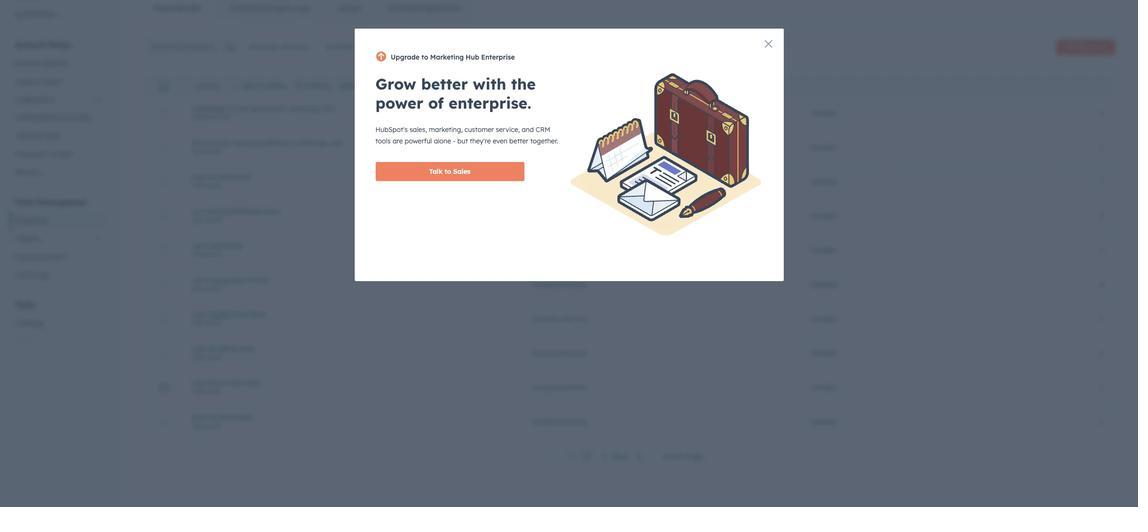 Task type: locate. For each thing, give the bounding box(es) containing it.
next activity date button
[[192, 413, 509, 422]]

last inside last contacted date picker
[[192, 242, 206, 250]]

campaign of last booking in meetings tool single-line text
[[192, 104, 334, 120]]

property
[[267, 4, 294, 12], [1084, 43, 1108, 51]]

9 picker from the top
[[206, 422, 223, 430]]

permissions.
[[454, 87, 490, 94]]

last for last activity date
[[192, 173, 206, 181]]

calling
[[15, 338, 37, 346]]

7 last from the top
[[192, 379, 206, 388]]

picker inside last logged call date date picker
[[206, 319, 223, 327]]

activity for date of last meeting booked in meetings tool
[[564, 143, 588, 151]]

tool
[[322, 104, 334, 113], [330, 139, 343, 147]]

activity down last open task date date picker
[[209, 413, 235, 422]]

add to group
[[241, 82, 285, 90]]

2 picker from the top
[[206, 182, 223, 189]]

picker down 'booked'
[[206, 216, 223, 223]]

company activity for last modified date
[[532, 349, 588, 358]]

property right create
[[1084, 43, 1108, 51]]

0 vertical spatial account
[[15, 40, 46, 50]]

account setup element
[[10, 40, 107, 181]]

3 hubspot from the top
[[810, 177, 838, 186]]

account defaults
[[15, 59, 69, 68]]

teams down 1 user in the top left of the page
[[391, 82, 413, 90]]

next inside next activity date date picker
[[192, 413, 207, 422]]

to right the add
[[257, 82, 263, 90]]

properties up objects
[[15, 217, 48, 225]]

company activity
[[248, 42, 307, 51], [532, 109, 588, 117], [532, 143, 588, 151], [532, 177, 588, 186], [532, 280, 588, 289], [532, 315, 588, 323], [532, 349, 588, 358], [532, 383, 588, 392], [532, 418, 588, 426]]

next button
[[609, 451, 649, 463]]

0 for campaign of last booking in meetings tool
[[1100, 109, 1104, 117]]

1 vertical spatial next
[[613, 453, 628, 461]]

in right booking
[[281, 104, 287, 113]]

0 vertical spatial meetings
[[289, 104, 319, 113]]

6 picker from the top
[[206, 319, 223, 327]]

last for last modified date
[[192, 345, 206, 353]]

0 vertical spatial in
[[281, 104, 287, 113]]

picker down logged
[[206, 319, 223, 327]]

2 0 from the top
[[1100, 143, 1104, 151]]

archive button
[[295, 82, 330, 90]]

0 vertical spatial last
[[237, 104, 249, 113]]

call
[[235, 310, 248, 319]]

activity
[[282, 42, 307, 51], [564, 109, 588, 117], [564, 143, 588, 151], [564, 177, 588, 186], [564, 280, 588, 289], [564, 315, 588, 323], [564, 349, 588, 358], [564, 383, 588, 392], [564, 418, 588, 426]]

setup
[[48, 40, 70, 50]]

0 vertical spatial next
[[192, 413, 207, 422]]

of up text
[[228, 104, 235, 113]]

activity for last activity date
[[564, 177, 588, 186]]

tracking
[[15, 132, 42, 140]]

text
[[221, 113, 231, 120]]

next for next activity date date picker
[[192, 413, 207, 422]]

last for booking
[[237, 104, 249, 113]]

users right assign
[[363, 82, 382, 90]]

1 selected
[[193, 83, 220, 90]]

0 horizontal spatial field
[[337, 42, 352, 51]]

marketplace
[[15, 114, 54, 122]]

use
[[506, 77, 516, 85]]

tool down campaign of last booking in meetings tool button
[[330, 139, 343, 147]]

data management
[[15, 197, 87, 207]]

0 vertical spatial activity
[[208, 173, 233, 181]]

users up integrations
[[15, 77, 33, 86]]

field right all
[[337, 42, 352, 51]]

hubspot for last modified date
[[810, 349, 838, 358]]

0 horizontal spatial properties
[[15, 217, 48, 225]]

1 horizontal spatial last
[[237, 104, 249, 113]]

0 horizontal spatial teams
[[41, 77, 62, 86]]

last activity date date picker
[[192, 173, 251, 189]]

1 vertical spatial meetings
[[297, 139, 328, 147]]

0 vertical spatial field
[[337, 42, 352, 51]]

0 horizontal spatial property
[[267, 4, 294, 12]]

company inside company activity popup button
[[248, 42, 280, 51]]

company for campaign of last booking in meetings tool
[[532, 109, 562, 117]]

account
[[15, 40, 46, 50], [15, 59, 41, 68]]

3 last from the top
[[192, 242, 206, 250]]

last inside 'last booked meeting date date picker'
[[192, 207, 206, 216]]

last inside last modified date date picker
[[192, 345, 206, 353]]

activity inside next activity date date picker
[[209, 413, 235, 422]]

activity for last
[[208, 173, 233, 181]]

& right assign
[[384, 82, 389, 90]]

1 horizontal spatial properties
[[153, 4, 187, 12]]

audit logs
[[15, 271, 49, 280]]

conditional property logic
[[229, 4, 311, 12]]

account up the users & teams
[[15, 59, 41, 68]]

to for be
[[467, 77, 473, 85]]

last left meeting
[[218, 139, 230, 147]]

properties
[[153, 4, 187, 12], [417, 4, 449, 12], [15, 217, 48, 225]]

hubspot for last open task date
[[810, 383, 838, 392]]

0 for last logged call date
[[1100, 315, 1104, 323]]

3 picker from the top
[[206, 216, 223, 223]]

per
[[673, 452, 684, 461]]

picker up last activity date date picker
[[206, 148, 223, 155]]

property left logic
[[267, 4, 294, 12]]

last inside campaign of last booking in meetings tool single-line text
[[237, 104, 249, 113]]

audit
[[15, 271, 32, 280]]

1 vertical spatial in
[[289, 139, 295, 147]]

last contacted date picker
[[192, 242, 242, 258]]

8 hubspot from the top
[[810, 349, 838, 358]]

in right booked
[[289, 139, 295, 147]]

users
[[15, 77, 33, 86], [363, 82, 382, 90]]

3 0 from the top
[[1100, 212, 1104, 220]]

1 horizontal spatial of
[[228, 104, 235, 113]]

7 picker from the top
[[206, 354, 223, 361]]

2 hubspot from the top
[[810, 143, 838, 151]]

picker inside last modified date date picker
[[206, 354, 223, 361]]

properties left (90)
[[153, 4, 187, 12]]

account up "account defaults"
[[15, 40, 46, 50]]

picker inside last engagement date date picker
[[206, 285, 223, 292]]

company activity for last activity date
[[532, 177, 588, 186]]

tool inside date of last meeting booked in meetings tool date picker
[[330, 139, 343, 147]]

teams inside account setup element
[[41, 77, 62, 86]]

0 vertical spatial 1 button
[[1100, 178, 1104, 186]]

teams down defaults
[[41, 77, 62, 86]]

& right the privacy
[[40, 150, 45, 158]]

of for campaign
[[228, 104, 235, 113]]

meetings right booked
[[297, 139, 328, 147]]

add to group button
[[231, 82, 285, 90]]

export
[[46, 253, 67, 261]]

company activity for campaign of last booking in meetings tool
[[532, 109, 588, 117]]

property inside conditional property logic link
[[267, 4, 294, 12]]

1 0 from the top
[[1100, 109, 1104, 117]]

8 picker from the top
[[206, 388, 223, 395]]

next right 2 in the bottom of the page
[[613, 453, 628, 461]]

& for export
[[39, 253, 44, 261]]

of down line
[[210, 139, 216, 147]]

1 vertical spatial of
[[210, 139, 216, 147]]

& up integrations
[[35, 77, 40, 86]]

to
[[467, 77, 473, 85], [498, 77, 504, 85], [257, 82, 263, 90]]

to left use
[[498, 77, 504, 85]]

6 hubspot from the top
[[810, 280, 838, 289]]

activity up 'booked'
[[208, 173, 233, 181]]

hubspot for last activity date
[[810, 177, 838, 186]]

1 horizontal spatial users
[[363, 82, 382, 90]]

users inside account setup element
[[15, 77, 33, 86]]

data management element
[[10, 197, 107, 284]]

upgrade
[[439, 77, 465, 85]]

meetings down archive "button"
[[289, 104, 319, 113]]

privacy & consent
[[15, 150, 73, 158]]

picker down contacted
[[206, 251, 223, 258]]

properties inside data management element
[[15, 217, 48, 225]]

1 vertical spatial 1 button
[[583, 451, 593, 463]]

& for teams
[[35, 77, 40, 86]]

7 0 from the top
[[1100, 349, 1104, 358]]

activity inside popup button
[[282, 42, 307, 51]]

6 last from the top
[[192, 345, 206, 353]]

1 vertical spatial property
[[1084, 43, 1108, 51]]

1 user button
[[385, 37, 424, 57]]

company activity for last logged call date
[[532, 315, 588, 323]]

contacted
[[208, 242, 242, 250]]

10
[[663, 452, 671, 461]]

teams
[[41, 77, 62, 86], [391, 82, 413, 90]]

0 vertical spatial tool
[[322, 104, 334, 113]]

0 horizontal spatial of
[[210, 139, 216, 147]]

7 hubspot from the top
[[810, 315, 838, 323]]

6 0 from the top
[[1100, 315, 1104, 323]]

activity for next
[[209, 413, 235, 422]]

1 last from the top
[[192, 173, 206, 181]]

last
[[192, 173, 206, 181], [192, 207, 206, 216], [192, 242, 206, 250], [192, 276, 206, 285], [192, 310, 206, 319], [192, 345, 206, 353], [192, 379, 206, 388]]

activity inside last activity date date picker
[[208, 173, 233, 181]]

1 hubspot from the top
[[810, 109, 838, 117]]

activity for last modified date
[[564, 349, 588, 358]]

groups
[[338, 4, 361, 12]]

property inside create property button
[[1084, 43, 1108, 51]]

picker
[[206, 148, 223, 155], [206, 182, 223, 189], [206, 216, 223, 223], [206, 251, 223, 258], [206, 285, 223, 292], [206, 319, 223, 327], [206, 354, 223, 361], [206, 388, 223, 395], [206, 422, 223, 430]]

date inside last contacted date picker
[[192, 251, 205, 258]]

integrations
[[15, 95, 54, 104]]

company activity for last engagement date
[[532, 280, 588, 289]]

picker up 'booked'
[[206, 182, 223, 189]]

1 account from the top
[[15, 40, 46, 50]]

1 vertical spatial last
[[218, 139, 230, 147]]

next inside "button"
[[613, 453, 628, 461]]

to left be
[[467, 77, 473, 85]]

4 0 from the top
[[1100, 246, 1104, 254]]

last left booking
[[237, 104, 249, 113]]

0 for last open task date
[[1100, 383, 1104, 392]]

meetings
[[15, 320, 44, 328]]

properties inside "link"
[[153, 4, 187, 12]]

user
[[397, 43, 411, 52]]

1 horizontal spatial property
[[1084, 43, 1108, 51]]

company for last logged call date
[[532, 315, 562, 323]]

conditional property logic link
[[215, 0, 324, 20]]

& inside data management element
[[39, 253, 44, 261]]

create
[[1065, 43, 1083, 51]]

1 vertical spatial field
[[517, 77, 530, 85]]

last inside last engagement date date picker
[[192, 276, 206, 285]]

4 hubspot from the top
[[810, 212, 838, 220]]

1 button
[[1100, 178, 1104, 186], [583, 451, 593, 463]]

4 last from the top
[[192, 276, 206, 285]]

account for account defaults
[[15, 59, 41, 68]]

5 picker from the top
[[206, 285, 223, 292]]

picker down engagement
[[206, 285, 223, 292]]

of inside date of last meeting booked in meetings tool date picker
[[210, 139, 216, 147]]

0 for last booked meeting date
[[1100, 212, 1104, 220]]

0
[[1100, 109, 1104, 117], [1100, 143, 1104, 151], [1100, 212, 1104, 220], [1100, 246, 1104, 254], [1100, 280, 1104, 289], [1100, 315, 1104, 323], [1100, 349, 1104, 358], [1100, 383, 1104, 392], [1100, 418, 1104, 426]]

tools element
[[10, 300, 107, 442]]

in
[[281, 104, 287, 113], [289, 139, 295, 147]]

0 vertical spatial property
[[267, 4, 294, 12]]

10 hubspot from the top
[[810, 418, 838, 426]]

picker down open
[[206, 388, 223, 395]]

1 user
[[391, 43, 411, 52]]

9 0 from the top
[[1100, 418, 1104, 426]]

4 picker from the top
[[206, 251, 223, 258]]

2 horizontal spatial to
[[498, 77, 504, 85]]

2 last from the top
[[192, 207, 206, 216]]

last booked meeting date button
[[192, 207, 509, 216]]

of inside campaign of last booking in meetings tool single-line text
[[228, 104, 235, 113]]

tool down archive
[[322, 104, 334, 113]]

1 vertical spatial account
[[15, 59, 41, 68]]

10 per page button
[[656, 447, 716, 466]]

properties left (0)
[[417, 4, 449, 12]]

tracking code link
[[10, 127, 107, 145]]

5 hubspot from the top
[[810, 246, 838, 254]]

field right use
[[517, 77, 530, 85]]

last inside last logged call date date picker
[[192, 310, 206, 319]]

prev button
[[546, 451, 583, 463]]

& for consent
[[40, 150, 45, 158]]

Search search field
[[146, 37, 242, 56]]

1 vertical spatial tool
[[330, 139, 343, 147]]

marketplace downloads link
[[10, 109, 107, 127]]

last inside last open task date date picker
[[192, 379, 206, 388]]

1 horizontal spatial next
[[613, 453, 628, 461]]

next down last open task date date picker
[[192, 413, 207, 422]]

meetings
[[289, 104, 319, 113], [297, 139, 328, 147]]

1
[[391, 43, 395, 52], [193, 83, 196, 90], [1100, 178, 1104, 186], [586, 453, 590, 461]]

8 0 from the top
[[1100, 383, 1104, 392]]

0 horizontal spatial in
[[281, 104, 287, 113]]

1 horizontal spatial to
[[467, 77, 473, 85]]

picker down modified
[[206, 354, 223, 361]]

next for next
[[613, 453, 628, 461]]

last inside last activity date date picker
[[192, 173, 206, 181]]

0 horizontal spatial next
[[192, 413, 207, 422]]

& left export at left
[[39, 253, 44, 261]]

0 for last modified date
[[1100, 349, 1104, 358]]

picker inside 'last booked meeting date date picker'
[[206, 216, 223, 223]]

0 horizontal spatial last
[[218, 139, 230, 147]]

account for account setup
[[15, 40, 46, 50]]

0 vertical spatial of
[[228, 104, 235, 113]]

pagination navigation
[[546, 451, 649, 463]]

tab panel
[[139, 20, 1123, 474]]

5 last from the top
[[192, 310, 206, 319]]

hubspot for campaign of last booking in meetings tool
[[810, 109, 838, 117]]

last logged call date date picker
[[192, 310, 266, 327]]

0 horizontal spatial users
[[15, 77, 33, 86]]

hubspot for last booked meeting date
[[810, 212, 838, 220]]

picker down last open task date date picker
[[206, 422, 223, 430]]

0 horizontal spatial to
[[257, 82, 263, 90]]

tab list
[[139, 0, 474, 20]]

date of last meeting booked in meetings tool date picker
[[192, 139, 343, 155]]

(90)
[[189, 4, 202, 12]]

1 horizontal spatial field
[[517, 77, 530, 85]]

9 hubspot from the top
[[810, 383, 838, 392]]

last inside date of last meeting booked in meetings tool date picker
[[218, 139, 230, 147]]

last for last contacted
[[192, 242, 206, 250]]

in inside date of last meeting booked in meetings tool date picker
[[289, 139, 295, 147]]

selected
[[198, 83, 220, 90]]

privacy
[[15, 150, 38, 158]]

1 horizontal spatial in
[[289, 139, 295, 147]]

calling link
[[10, 333, 107, 351]]

1 vertical spatial activity
[[209, 413, 235, 422]]

5 0 from the top
[[1100, 280, 1104, 289]]

1 picker from the top
[[206, 148, 223, 155]]

picker inside last open task date date picker
[[206, 388, 223, 395]]

last booked meeting date date picker
[[192, 207, 280, 223]]

assign users & teams
[[340, 82, 413, 90]]

able
[[484, 77, 496, 85]]

assign
[[340, 82, 361, 90]]

2 account from the top
[[15, 59, 41, 68]]

downloads
[[56, 114, 91, 122]]

open
[[208, 379, 225, 388]]

last activity date button
[[192, 173, 509, 181]]



Task type: describe. For each thing, give the bounding box(es) containing it.
account defaults link
[[10, 54, 107, 73]]

prev
[[565, 453, 579, 461]]

0 for last contacted
[[1100, 246, 1104, 254]]

hubspot for last contacted
[[810, 246, 838, 254]]

property for create
[[1084, 43, 1108, 51]]

company for date of last meeting booked in meetings tool
[[532, 143, 562, 151]]

last logged call date button
[[192, 310, 509, 319]]

campaign of last booking in meetings tool button
[[192, 104, 509, 113]]

types
[[354, 42, 372, 51]]

properties link
[[10, 212, 107, 230]]

0 for last engagement date
[[1100, 280, 1104, 289]]

activity for last engagement date
[[564, 280, 588, 289]]

archived properties (0)
[[388, 4, 460, 12]]

in inside campaign of last booking in meetings tool single-line text
[[281, 104, 287, 113]]

meetings link
[[10, 315, 107, 333]]

company activity for last open task date
[[532, 383, 588, 392]]

company for last modified date
[[532, 349, 562, 358]]

0 horizontal spatial 1 button
[[583, 451, 593, 463]]

create property
[[1065, 43, 1108, 51]]

1 horizontal spatial 1 button
[[1100, 178, 1104, 186]]

last for meeting
[[218, 139, 230, 147]]

tool inside campaign of last booking in meetings tool single-line text
[[322, 104, 334, 113]]

hubspot for last engagement date
[[810, 280, 838, 289]]

date of last meeting booked in meetings tool button
[[192, 139, 509, 147]]

be
[[475, 77, 482, 85]]

users & teams link
[[10, 73, 107, 91]]

properties (90)
[[153, 4, 202, 12]]

of for date
[[210, 139, 216, 147]]

0 for date of last meeting booked in meetings tool
[[1100, 143, 1104, 151]]

all field types button
[[320, 37, 385, 56]]

import & export
[[15, 253, 67, 261]]

properties for properties
[[15, 217, 48, 225]]

security
[[15, 168, 41, 176]]

activity for last open task date
[[564, 383, 588, 392]]

property for conditional
[[267, 4, 294, 12]]

tab panel containing company activity
[[139, 20, 1123, 474]]

single-
[[192, 113, 210, 120]]

picker inside next activity date date picker
[[206, 422, 223, 430]]

properties (90) link
[[139, 0, 215, 20]]

last contacted button
[[192, 242, 509, 250]]

company activity button
[[242, 37, 320, 56]]

2 horizontal spatial properties
[[417, 4, 449, 12]]

groups link
[[324, 0, 374, 20]]

hubspot for last logged call date
[[810, 315, 838, 323]]

line
[[210, 113, 219, 120]]

last open task date button
[[192, 379, 509, 388]]

all
[[326, 42, 335, 51]]

last for last engagement date
[[192, 276, 206, 285]]

picker inside date of last meeting booked in meetings tool date picker
[[206, 148, 223, 155]]

users inside tab panel
[[363, 82, 382, 90]]

(0)
[[451, 4, 460, 12]]

hubspot for date of last meeting booked in meetings tool
[[810, 143, 838, 151]]

company activity inside popup button
[[248, 42, 307, 51]]

consent
[[47, 150, 73, 158]]

to for group
[[257, 82, 263, 90]]

last engagement date button
[[192, 276, 509, 285]]

meetings inside campaign of last booking in meetings tool single-line text
[[289, 104, 319, 113]]

group
[[265, 82, 285, 90]]

company activity for date of last meeting booked in meetings tool
[[532, 143, 588, 151]]

logic
[[296, 4, 311, 12]]

last modified date date picker
[[192, 345, 255, 361]]

marketplace downloads
[[15, 114, 91, 122]]

company activity for next activity date
[[532, 418, 588, 426]]

create property button
[[1057, 40, 1116, 55]]

booked
[[262, 139, 287, 147]]

picker inside last contacted date picker
[[206, 251, 223, 258]]

archive
[[305, 82, 330, 90]]

meetings inside date of last meeting booked in meetings tool date picker
[[297, 139, 328, 147]]

objects button
[[10, 230, 107, 248]]

field inside popup button
[[337, 42, 352, 51]]

2 button
[[599, 451, 609, 463]]

level
[[439, 87, 452, 94]]

company for last engagement date
[[532, 280, 562, 289]]

2
[[602, 453, 606, 461]]

security link
[[10, 163, 107, 181]]

management
[[36, 197, 87, 207]]

add
[[241, 82, 255, 90]]

tools
[[15, 301, 35, 310]]

company for next activity date
[[532, 418, 562, 426]]

logs
[[34, 271, 49, 280]]

field inside upgrade to be able to use field level permissions.
[[517, 77, 530, 85]]

activity for last logged call date
[[564, 315, 588, 323]]

company for last activity date
[[532, 177, 562, 186]]

logged
[[208, 310, 233, 319]]

engagement
[[208, 276, 250, 285]]

last engagement date date picker
[[192, 276, 268, 292]]

1 inside pagination navigation
[[586, 453, 590, 461]]

page
[[686, 452, 703, 461]]

last for last open task date
[[192, 379, 206, 388]]

picker inside last activity date date picker
[[206, 182, 223, 189]]

task
[[228, 379, 243, 388]]

hubspot for next activity date
[[810, 418, 838, 426]]

last for last booked meeting date
[[192, 207, 206, 216]]

activity for campaign of last booking in meetings tool
[[564, 109, 588, 117]]

notifications link
[[10, 6, 107, 24]]

privacy & consent link
[[10, 145, 107, 163]]

activity for next activity date
[[564, 418, 588, 426]]

data
[[15, 197, 34, 207]]

notifications
[[15, 10, 56, 19]]

company for last open task date
[[532, 383, 562, 392]]

1 horizontal spatial teams
[[391, 82, 413, 90]]

defaults
[[43, 59, 69, 68]]

import
[[15, 253, 38, 261]]

last for last logged call date
[[192, 310, 206, 319]]

archived
[[388, 4, 415, 12]]

account setup
[[15, 40, 70, 50]]

tab list containing properties (90)
[[139, 0, 474, 20]]

meeting
[[232, 139, 260, 147]]

booked
[[208, 207, 233, 216]]

next activity date date picker
[[192, 413, 253, 430]]

objects
[[15, 235, 39, 243]]

1 inside popup button
[[391, 43, 395, 52]]

0 for next activity date
[[1100, 418, 1104, 426]]

properties for properties (90)
[[153, 4, 187, 12]]

campaign
[[192, 104, 226, 113]]

upgrade to be able to use field level permissions.
[[439, 77, 530, 94]]

modified
[[208, 345, 237, 353]]

10 per page
[[663, 452, 703, 461]]

import & export link
[[10, 248, 107, 266]]



Task type: vqa. For each thing, say whether or not it's contained in the screenshot.


